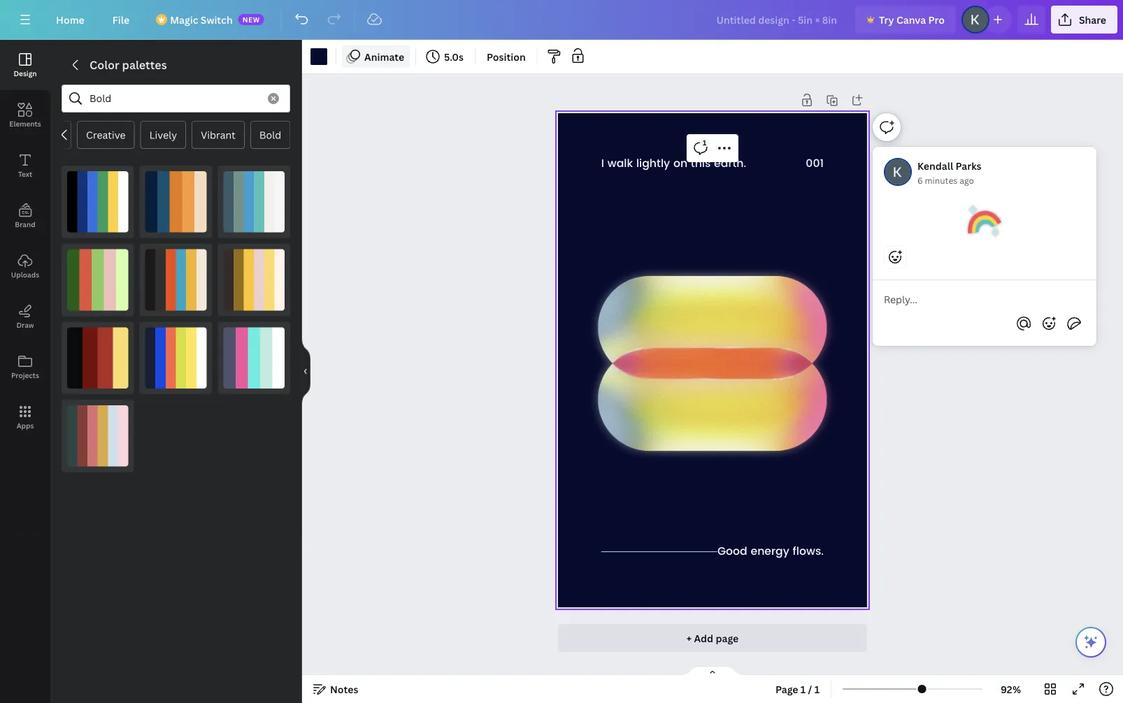 Task type: describe. For each thing, give the bounding box(es) containing it.
Reply draft. Add a reply or @mention. text field
[[884, 292, 1086, 307]]

add
[[694, 632, 714, 646]]

position button
[[481, 45, 532, 68]]

92%
[[1001, 683, 1022, 697]]

fun button
[[35, 121, 71, 149]]

share button
[[1052, 6, 1118, 34]]

hide image
[[302, 338, 311, 406]]

uploads button
[[0, 241, 50, 292]]

projects button
[[0, 342, 50, 393]]

uploads
[[11, 270, 39, 280]]

good energy flows.
[[718, 543, 824, 561]]

notes
[[330, 683, 359, 697]]

apply "outback flower" style image
[[67, 328, 129, 389]]

5.0s
[[444, 50, 464, 63]]

5.0s button
[[422, 45, 470, 68]]

magic switch
[[170, 13, 233, 26]]

elements button
[[0, 90, 50, 141]]

try canva pro button
[[856, 6, 957, 34]]

try
[[880, 13, 895, 26]]

text
[[18, 169, 32, 179]]

animate button
[[342, 45, 410, 68]]

main menu bar
[[0, 0, 1124, 40]]

energy
[[751, 543, 790, 561]]

try canva pro
[[880, 13, 945, 26]]

+ add page
[[687, 632, 739, 646]]

apply "milk carton" style image
[[223, 171, 285, 233]]

bold
[[259, 128, 281, 142]]

/
[[809, 683, 813, 697]]

lively
[[149, 128, 177, 142]]

home
[[56, 13, 85, 26]]

expressing gratitude image
[[968, 204, 1002, 238]]

kendall
[[918, 159, 954, 172]]

elements
[[9, 119, 41, 128]]

apply "new dawn" style image
[[145, 171, 207, 233]]

animate
[[365, 50, 405, 63]]

apps button
[[0, 393, 50, 443]]

draw button
[[0, 292, 50, 342]]

i
[[602, 155, 605, 173]]

apply "90s arcade" style image
[[67, 171, 129, 233]]

color
[[90, 57, 120, 72]]

magic
[[170, 13, 198, 26]]

apply "neon noise" style image
[[145, 328, 207, 389]]

lightly
[[637, 155, 671, 173]]

this
[[691, 155, 711, 173]]

text button
[[0, 141, 50, 191]]

1 button
[[690, 137, 712, 160]]

notes button
[[308, 679, 364, 701]]

color palettes
[[90, 57, 167, 72]]

6
[[918, 175, 923, 186]]

1 inside button
[[703, 138, 707, 148]]

parks
[[956, 159, 982, 172]]

+ add page button
[[558, 625, 868, 653]]

ago
[[960, 175, 975, 186]]



Task type: vqa. For each thing, say whether or not it's contained in the screenshot.
'001'
yes



Task type: locate. For each thing, give the bounding box(es) containing it.
minutes
[[926, 175, 958, 186]]

show pages image
[[679, 666, 747, 677]]

apply "mid-century icon" style image
[[67, 406, 129, 467]]

home link
[[45, 6, 96, 34]]

92% button
[[989, 679, 1034, 701]]

share
[[1080, 13, 1107, 26]]

page
[[776, 683, 799, 697]]

flows.
[[793, 543, 824, 561]]

2 horizontal spatial 1
[[815, 683, 820, 697]]

good
[[718, 543, 748, 561]]

kendall parks 6 minutes ago
[[918, 159, 982, 186]]

on
[[674, 155, 688, 173]]

Design title text field
[[706, 6, 850, 34]]

file button
[[101, 6, 141, 34]]

switch
[[201, 13, 233, 26]]

0 horizontal spatial 1
[[703, 138, 707, 148]]

bold button
[[250, 121, 290, 149]]

pro
[[929, 13, 945, 26]]

projects
[[11, 371, 39, 380]]

#050a30 image
[[311, 48, 327, 65], [311, 48, 327, 65]]

001
[[806, 155, 824, 173]]

Search color palettes search field
[[90, 85, 260, 112]]

file
[[112, 13, 130, 26]]

canva assistant image
[[1083, 635, 1100, 651]]

1 left /
[[801, 683, 806, 697]]

walk
[[608, 155, 633, 173]]

i walk lightly on this earth.
[[602, 155, 747, 173]]

vibrant
[[201, 128, 235, 142]]

design
[[14, 69, 37, 78]]

new
[[243, 15, 260, 24]]

kendall parks list
[[873, 147, 1103, 391]]

1
[[703, 138, 707, 148], [801, 683, 806, 697], [815, 683, 820, 697]]

page
[[716, 632, 739, 646]]

position
[[487, 50, 526, 63]]

brand button
[[0, 191, 50, 241]]

palettes
[[122, 57, 167, 72]]

draw
[[16, 320, 34, 330]]

vibrant button
[[192, 121, 245, 149]]

earth.
[[715, 155, 747, 173]]

side panel tab list
[[0, 40, 50, 443]]

apply "lemon meringue" style image
[[223, 250, 285, 311]]

canva
[[897, 13, 927, 26]]

design button
[[0, 40, 50, 90]]

apps
[[17, 421, 34, 431]]

page 1 / 1
[[776, 683, 820, 697]]

creative button
[[77, 121, 134, 149]]

1 right /
[[815, 683, 820, 697]]

lively button
[[140, 121, 186, 149]]

creative
[[86, 128, 125, 142]]

+
[[687, 632, 692, 646]]

fun
[[44, 128, 62, 142]]

apply "watermelon" style image
[[67, 250, 129, 311]]

apply "mint sundae" style image
[[223, 328, 285, 389]]

apply "skate park" style image
[[145, 250, 207, 311]]

1 up this
[[703, 138, 707, 148]]

1 horizontal spatial 1
[[801, 683, 806, 697]]

brand
[[15, 220, 35, 229]]



